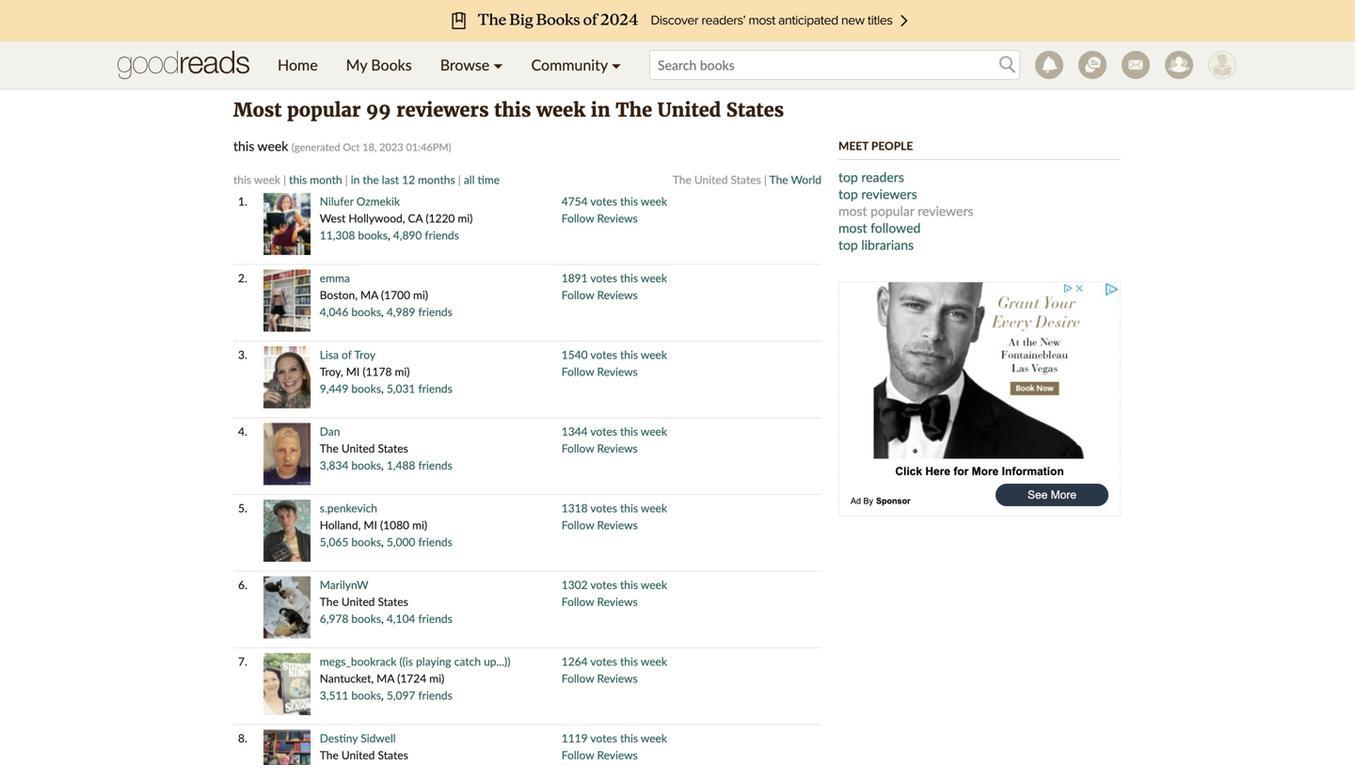 Task type: describe. For each thing, give the bounding box(es) containing it.
votes for 1891
[[591, 271, 617, 285]]

browse
[[440, 56, 490, 74]]

mi) inside nilufer ozmekik west hollywood, ca (1220 mi) 11,308 books , 4,890 friends
[[458, 211, 473, 225]]

marilynw the united states 6,978 books , 4,104 friends
[[320, 578, 453, 626]]

week for 1119 votes this week follow reviews
[[641, 731, 667, 745]]

popular inside top readers top reviewers most popular reviewers most followed top librarians
[[871, 203, 915, 219]]

most popular 99 reviewers this week in the united states
[[233, 98, 784, 122]]

top readers top reviewers most popular reviewers most followed top librarians
[[839, 169, 974, 253]]

1344
[[562, 425, 588, 438]]

the inside destiny sidwell the united states
[[320, 748, 339, 762]]

friends inside nilufer ozmekik west hollywood, ca (1220 mi) 11,308 books , 4,890 friends
[[425, 228, 459, 242]]

the united states | the world
[[673, 173, 822, 186]]

marilynw
[[320, 578, 369, 592]]

4,046
[[320, 305, 349, 319]]

megs_bookrack
[[320, 655, 397, 668]]

people
[[872, 139, 913, 153]]

reviewers for most
[[862, 186, 918, 202]]

dan image
[[263, 423, 310, 485]]

this inside the 1540 votes this week follow reviews
[[620, 348, 638, 361]]

1891 votes this week follow reviews
[[562, 271, 667, 302]]

time
[[478, 173, 500, 186]]

troy,
[[320, 365, 343, 378]]

books inside marilynw the united states 6,978 books , 4,104 friends
[[352, 612, 381, 626]]

1 | from the left
[[283, 173, 286, 186]]

Search books text field
[[650, 50, 1020, 80]]

votes for 1119
[[591, 731, 617, 745]]

1264 votes this week follow reviews
[[562, 655, 667, 685]]

ozmekik
[[357, 194, 400, 208]]

months
[[418, 173, 455, 186]]

community
[[531, 56, 608, 74]]

home
[[278, 56, 318, 74]]

1318
[[562, 501, 588, 515]]

marilynw link
[[320, 578, 369, 592]]

the
[[363, 173, 379, 186]]

most followed link
[[839, 220, 921, 236]]

the inside marilynw the united states 6,978 books , 4,104 friends
[[320, 595, 339, 609]]

1302 votes this week link
[[562, 578, 667, 592]]

1302
[[562, 578, 588, 592]]

, inside 'dan the united states 3,834 books , 1,488 friends'
[[381, 458, 384, 472]]

books inside nilufer ozmekik west hollywood, ca (1220 mi) 11,308 books , 4,890 friends
[[358, 228, 388, 242]]

friends inside lisa of troy troy, mi (1178 mi) 9,449 books , 5,031 friends
[[418, 382, 453, 395]]

votes for 1264
[[591, 655, 617, 668]]

2 most from the top
[[839, 220, 868, 236]]

the inside 'dan the united states 3,834 books , 1,488 friends'
[[320, 442, 339, 455]]

states inside 'dan the united states 3,834 books , 1,488 friends'
[[378, 442, 408, 455]]

nilufer ozmekik link
[[320, 194, 400, 208]]

week for 1318 votes this week follow reviews
[[641, 501, 667, 515]]

6,978
[[320, 612, 349, 626]]

week for 1540 votes this week follow reviews
[[641, 348, 667, 361]]

ruby anderson image
[[1209, 51, 1237, 79]]

friends inside 'dan the united states 3,834 books , 1,488 friends'
[[418, 458, 453, 472]]

emma link
[[320, 271, 350, 285]]

month
[[310, 173, 342, 186]]

6.
[[238, 578, 247, 592]]

1 most from the top
[[839, 203, 868, 219]]

states left "the world" link
[[731, 173, 761, 186]]

top readers link
[[839, 169, 905, 185]]

follow reviews link for 4754
[[562, 211, 638, 225]]

1318 votes this week follow reviews
[[562, 501, 667, 532]]

(generated
[[292, 141, 340, 153]]

1.
[[238, 194, 247, 208]]

s.penkevich holland, mi (1080 mi) 5,065 books , 5,000 friends
[[320, 501, 453, 549]]

mi) inside lisa of troy troy, mi (1178 mi) 9,449 books , 5,031 friends
[[395, 365, 410, 378]]

1302 votes this week follow reviews
[[562, 578, 667, 609]]

5,065
[[320, 535, 349, 549]]

, inside nilufer ozmekik west hollywood, ca (1220 mi) 11,308 books , 4,890 friends
[[388, 228, 390, 242]]

1264
[[562, 655, 588, 668]]

reviews for 1318
[[597, 518, 638, 532]]

2.
[[238, 271, 247, 285]]

5,065 books link
[[320, 535, 381, 549]]

the world link
[[770, 173, 822, 186]]

4 | from the left
[[764, 173, 767, 186]]

this inside 1119 votes this week follow reviews
[[620, 731, 638, 745]]

4754 votes  this week follow reviews
[[562, 194, 667, 225]]

sidwell
[[361, 731, 396, 745]]

follow for 1302
[[562, 595, 594, 609]]

follow for 4754
[[562, 211, 594, 225]]

5,000 friends link
[[387, 535, 453, 549]]

5,097
[[387, 689, 416, 702]]

this inside 1891 votes this week follow reviews
[[620, 271, 638, 285]]

reviews for 1344
[[597, 442, 638, 455]]

4,046 books link
[[320, 305, 381, 319]]

followed
[[871, 220, 921, 236]]

nilufer
[[320, 194, 354, 208]]

s.penkevich link
[[320, 501, 377, 515]]

week down community on the left
[[537, 98, 586, 122]]

3,834
[[320, 458, 349, 472]]

week for 4754 votes  this week follow reviews
[[641, 194, 667, 208]]

librarians
[[862, 237, 914, 253]]

(1724
[[397, 672, 427, 685]]

friends inside marilynw the united states 6,978 books , 4,104 friends
[[418, 612, 453, 626]]

oct
[[343, 141, 360, 153]]

inbox image
[[1122, 51, 1150, 79]]

this down browse ▾ "popup button"
[[494, 98, 531, 122]]

mi inside s.penkevich holland, mi (1080 mi) 5,065 books , 5,000 friends
[[364, 518, 377, 532]]

4754 votes  this week link
[[562, 194, 667, 208]]

united inside 'dan the united states 3,834 books , 1,488 friends'
[[342, 442, 375, 455]]

3 top from the top
[[839, 237, 858, 253]]

follow reviews link for 1302
[[562, 595, 638, 609]]

friends inside emma boston, ma (1700 mi) 4,046 books , 4,989 friends
[[418, 305, 453, 319]]

99
[[366, 98, 391, 122]]

this week | this month | in the last 12 months | all time
[[233, 173, 500, 186]]

5.
[[238, 501, 247, 515]]

most
[[233, 98, 282, 122]]

notifications image
[[1036, 51, 1064, 79]]

7.
[[238, 655, 247, 668]]

destiny sidwell link
[[320, 731, 396, 745]]

2 | from the left
[[345, 173, 348, 186]]

lisa of troy image
[[263, 346, 310, 409]]

18,
[[363, 141, 377, 153]]

books inside 'dan the united states 3,834 books , 1,488 friends'
[[352, 458, 381, 472]]

3,511
[[320, 689, 349, 702]]

home link
[[264, 41, 332, 88]]

catch
[[454, 655, 481, 668]]

11,308
[[320, 228, 355, 242]]

4,104 friends link
[[387, 612, 453, 626]]

1119
[[562, 731, 588, 745]]

states inside destiny sidwell the united states
[[378, 748, 408, 762]]

reviewers for this
[[396, 98, 489, 122]]

books
[[371, 56, 412, 74]]

week for 1891 votes this week follow reviews
[[641, 271, 667, 285]]

▾ for community ▾
[[612, 56, 621, 74]]

united left "the world" link
[[695, 173, 728, 186]]

follow for 1344
[[562, 442, 594, 455]]

mi) inside megs_bookrack ((is playing catch up...)) nantucket, ma (1724 mi) 3,511 books , 5,097 friends
[[429, 672, 445, 685]]

follow for 1540
[[562, 365, 594, 378]]

mi) inside s.penkevich holland, mi (1080 mi) 5,065 books , 5,000 friends
[[412, 518, 427, 532]]

follow for 1119
[[562, 748, 594, 762]]

0 horizontal spatial popular
[[287, 98, 361, 122]]

4,989
[[387, 305, 416, 319]]

emma image
[[263, 270, 310, 332]]

01:46pm)
[[406, 141, 451, 153]]

this inside 1318 votes this week follow reviews
[[620, 501, 638, 515]]

nilufer ozmekik image
[[263, 193, 310, 255]]

ma inside megs_bookrack ((is playing catch up...)) nantucket, ma (1724 mi) 3,511 books , 5,097 friends
[[377, 672, 394, 685]]

6,978 books link
[[320, 612, 381, 626]]

2 top from the top
[[839, 186, 858, 202]]

ma inside emma boston, ma (1700 mi) 4,046 books , 4,989 friends
[[361, 288, 378, 302]]

1264 votes this week link
[[562, 655, 667, 668]]

(1700
[[381, 288, 410, 302]]



Task type: locate. For each thing, give the bounding box(es) containing it.
reviewers down readers
[[862, 186, 918, 202]]

| right month
[[345, 173, 348, 186]]

1 top from the top
[[839, 169, 858, 185]]

7 votes from the top
[[591, 655, 617, 668]]

megs_bookrack ((is playing catch up...)) nantucket, ma (1724 mi) 3,511 books , 5,097 friends
[[320, 655, 511, 702]]

this right 1119
[[620, 731, 638, 745]]

6 follow reviews link from the top
[[562, 595, 638, 609]]

1540 votes this week link
[[562, 348, 667, 361]]

reviews for 1302
[[597, 595, 638, 609]]

2 vertical spatial reviewers
[[918, 203, 974, 219]]

follow reviews link down 1302 votes this week link
[[562, 595, 638, 609]]

books inside megs_bookrack ((is playing catch up...)) nantucket, ma (1724 mi) 3,511 books , 5,097 friends
[[352, 689, 381, 702]]

votes right the 1540
[[591, 348, 617, 361]]

destiny sidwell the united states
[[320, 731, 408, 762]]

this right 1344
[[620, 425, 638, 438]]

0 vertical spatial reviewers
[[396, 98, 489, 122]]

follow reviews link for 1119
[[562, 748, 638, 762]]

menu
[[264, 41, 635, 88]]

| left this month "link"
[[283, 173, 286, 186]]

states up "4,104"
[[378, 595, 408, 609]]

4,104
[[387, 612, 416, 626]]

votes for 1318
[[591, 501, 617, 515]]

reviews down 1891 votes this week link
[[597, 288, 638, 302]]

4754
[[562, 194, 588, 208]]

2023
[[380, 141, 404, 153]]

follow reviews link down 4754 votes  this week link
[[562, 211, 638, 225]]

5 reviews from the top
[[597, 518, 638, 532]]

2 horizontal spatial reviewers
[[918, 203, 974, 219]]

follow inside 1302 votes this week follow reviews
[[562, 595, 594, 609]]

holland,
[[320, 518, 361, 532]]

this down most
[[233, 138, 254, 154]]

this right 1302
[[620, 578, 638, 592]]

5,097 friends link
[[387, 689, 453, 702]]

mi) down playing in the left of the page
[[429, 672, 445, 685]]

nilufer ozmekik west hollywood, ca (1220 mi) 11,308 books , 4,890 friends
[[320, 194, 473, 242]]

2 vertical spatial top
[[839, 237, 858, 253]]

united inside destiny sidwell the united states
[[342, 748, 375, 762]]

lisa
[[320, 348, 339, 361]]

week inside 1344 votes this week follow reviews
[[641, 425, 667, 438]]

1 horizontal spatial in
[[591, 98, 611, 122]]

most up top librarians link
[[839, 220, 868, 236]]

1 follow reviews link from the top
[[562, 211, 638, 225]]

1 reviews from the top
[[597, 211, 638, 225]]

votes right 1891
[[591, 271, 617, 285]]

friends inside s.penkevich holland, mi (1080 mi) 5,065 books , 5,000 friends
[[418, 535, 453, 549]]

1 vertical spatial top
[[839, 186, 858, 202]]

week inside 1318 votes this week follow reviews
[[641, 501, 667, 515]]

week left this month "link"
[[254, 173, 281, 186]]

top librarians link
[[839, 237, 914, 253]]

books right 6,978
[[352, 612, 381, 626]]

1891
[[562, 271, 588, 285]]

reviews down 1302 votes this week link
[[597, 595, 638, 609]]

the
[[616, 98, 653, 122], [673, 173, 692, 186], [770, 173, 789, 186], [320, 442, 339, 455], [320, 595, 339, 609], [320, 748, 339, 762]]

mi) inside emma boston, ma (1700 mi) 4,046 books , 4,989 friends
[[413, 288, 428, 302]]

4,989 friends link
[[387, 305, 453, 319]]

follow down 1119
[[562, 748, 594, 762]]

votes right 1119
[[591, 731, 617, 745]]

0 vertical spatial top
[[839, 169, 858, 185]]

lisa of troy troy, mi (1178 mi) 9,449 books , 5,031 friends
[[320, 348, 453, 395]]

6 follow from the top
[[562, 595, 594, 609]]

follow inside 1318 votes this week follow reviews
[[562, 518, 594, 532]]

3 follow from the top
[[562, 365, 594, 378]]

united down destiny sidwell link
[[342, 748, 375, 762]]

top reviewers link
[[839, 186, 918, 202]]

reviews down 1264 votes this week link
[[597, 672, 638, 685]]

reviews down 1540 votes this week link
[[597, 365, 638, 378]]

books down hollywood,
[[358, 228, 388, 242]]

1 vertical spatial ma
[[377, 672, 394, 685]]

week inside 1891 votes this week follow reviews
[[641, 271, 667, 285]]

4 reviews from the top
[[597, 442, 638, 455]]

1119 votes this week follow reviews
[[562, 731, 667, 762]]

popular up followed
[[871, 203, 915, 219]]

friends right the 5,031
[[418, 382, 453, 395]]

books down (1178
[[352, 382, 381, 395]]

states down the sidwell
[[378, 748, 408, 762]]

mi left (1080 on the bottom left of page
[[364, 518, 377, 532]]

most down top reviewers link
[[839, 203, 868, 219]]

0 vertical spatial most
[[839, 203, 868, 219]]

follow inside 1264 votes this week follow reviews
[[562, 672, 594, 685]]

mi) up 4,989 friends link at the left of page
[[413, 288, 428, 302]]

browse ▾ button
[[426, 41, 517, 88]]

states up 1,488
[[378, 442, 408, 455]]

this inside 1302 votes this week follow reviews
[[620, 578, 638, 592]]

1891 votes this week link
[[562, 271, 667, 285]]

follow for 1318
[[562, 518, 594, 532]]

follow reviews link for 1318
[[562, 518, 638, 532]]

follow down 1891
[[562, 288, 594, 302]]

1 follow from the top
[[562, 211, 594, 225]]

1 horizontal spatial reviewers
[[862, 186, 918, 202]]

, left 4,890
[[388, 228, 390, 242]]

9,449
[[320, 382, 349, 395]]

all time link
[[464, 173, 500, 186]]

this right 1264
[[620, 655, 638, 668]]

2 follow reviews link from the top
[[562, 288, 638, 302]]

united up '6,978 books' link at left
[[342, 595, 375, 609]]

, inside marilynw the united states 6,978 books , 4,104 friends
[[381, 612, 384, 626]]

this inside 1344 votes this week follow reviews
[[620, 425, 638, 438]]

reviews down 1119 votes this week link
[[597, 748, 638, 762]]

community ▾
[[531, 56, 621, 74]]

reviewers up 01:46pm)
[[396, 98, 489, 122]]

books inside emma boston, ma (1700 mi) 4,046 books , 4,989 friends
[[352, 305, 381, 319]]

mi
[[346, 365, 360, 378], [364, 518, 377, 532]]

emma
[[320, 271, 350, 285]]

1 vertical spatial reviewers
[[862, 186, 918, 202]]

reviews for 1264
[[597, 672, 638, 685]]

friends inside megs_bookrack ((is playing catch up...)) nantucket, ma (1724 mi) 3,511 books , 5,097 friends
[[418, 689, 453, 702]]

follow inside the 1540 votes this week follow reviews
[[562, 365, 594, 378]]

this right 1891
[[620, 271, 638, 285]]

my books
[[346, 56, 412, 74]]

books inside lisa of troy troy, mi (1178 mi) 9,449 books , 5,031 friends
[[352, 382, 381, 395]]

2 votes from the top
[[591, 271, 617, 285]]

this month link
[[289, 173, 342, 186]]

▾ right browse
[[494, 56, 503, 74]]

follow down the 1318 at bottom left
[[562, 518, 594, 532]]

reviews for 1540
[[597, 365, 638, 378]]

1 vertical spatial mi
[[364, 518, 377, 532]]

reviews inside the 1540 votes this week follow reviews
[[597, 365, 638, 378]]

follow down the 1540
[[562, 365, 594, 378]]

follow reviews link for 1264
[[562, 672, 638, 685]]

1 vertical spatial most
[[839, 220, 868, 236]]

week down the 1540 votes this week follow reviews
[[641, 425, 667, 438]]

, left 5,000
[[381, 535, 384, 549]]

8 votes from the top
[[591, 731, 617, 745]]

votes inside the 1540 votes this week follow reviews
[[591, 348, 617, 361]]

ca
[[408, 211, 423, 225]]

(1220
[[426, 211, 455, 225]]

1344 votes this week follow reviews
[[562, 425, 667, 455]]

11,308 books link
[[320, 228, 388, 242]]

week down 4754 votes  this week follow reviews
[[641, 271, 667, 285]]

top down most followed 'link'
[[839, 237, 858, 253]]

week inside the 1540 votes this week follow reviews
[[641, 348, 667, 361]]

week inside 1119 votes this week follow reviews
[[641, 731, 667, 745]]

0 horizontal spatial ▾
[[494, 56, 503, 74]]

4 follow reviews link from the top
[[562, 442, 638, 455]]

▾ inside popup button
[[612, 56, 621, 74]]

this left month
[[289, 173, 307, 186]]

menu containing home
[[264, 41, 635, 88]]

all
[[464, 173, 475, 186]]

united inside marilynw the united states 6,978 books , 4,104 friends
[[342, 595, 375, 609]]

emma boston, ma (1700 mi) 4,046 books , 4,989 friends
[[320, 271, 453, 319]]

week for 1264 votes this week follow reviews
[[641, 655, 667, 668]]

mi) up the 5,031
[[395, 365, 410, 378]]

7 reviews from the top
[[597, 672, 638, 685]]

my
[[346, 56, 367, 74]]

1318 votes this week link
[[562, 501, 667, 515]]

(1178
[[363, 365, 392, 378]]

0 vertical spatial in
[[591, 98, 611, 122]]

9,449 books link
[[320, 382, 381, 395]]

▾ inside "popup button"
[[494, 56, 503, 74]]

0 vertical spatial popular
[[287, 98, 361, 122]]

6 reviews from the top
[[597, 595, 638, 609]]

3 follow reviews link from the top
[[562, 365, 638, 378]]

2 follow from the top
[[562, 288, 594, 302]]

s.penkevich image
[[263, 500, 310, 562]]

week inside 1264 votes this week follow reviews
[[641, 655, 667, 668]]

votes inside 1891 votes this week follow reviews
[[591, 271, 617, 285]]

week inside 4754 votes  this week follow reviews
[[641, 194, 667, 208]]

week down 1318 votes this week follow reviews
[[641, 578, 667, 592]]

votes for 1302
[[591, 578, 617, 592]]

books down nantucket,
[[352, 689, 381, 702]]

this right the 1540
[[620, 348, 638, 361]]

books inside s.penkevich holland, mi (1080 mi) 5,065 books , 5,000 friends
[[352, 535, 381, 549]]

votes inside 1302 votes this week follow reviews
[[591, 578, 617, 592]]

community ▾ button
[[517, 41, 635, 88]]

1 vertical spatial in
[[351, 173, 360, 186]]

in for the
[[351, 173, 360, 186]]

votes for 1344
[[591, 425, 617, 438]]

Search for books to add to your shelves search field
[[650, 50, 1020, 80]]

, left 5,097
[[381, 689, 384, 702]]

follow inside 1891 votes this week follow reviews
[[562, 288, 594, 302]]

destiny sidwell image
[[263, 730, 310, 765]]

this right 4754
[[620, 194, 638, 208]]

(1080
[[380, 518, 410, 532]]

friends right 1,488
[[418, 458, 453, 472]]

reviews inside 4754 votes  this week follow reviews
[[597, 211, 638, 225]]

reviews down 4754 votes  this week link
[[597, 211, 638, 225]]

of
[[342, 348, 352, 361]]

votes right 4754
[[591, 194, 617, 208]]

in left the
[[351, 173, 360, 186]]

3.
[[238, 348, 247, 361]]

most popular reviewers link
[[839, 203, 974, 219]]

week down 1264 votes this week follow reviews
[[641, 731, 667, 745]]

, down (1178
[[381, 382, 384, 395]]

books right 3,834
[[352, 458, 381, 472]]

lisa of troy link
[[320, 348, 376, 361]]

votes inside 1264 votes this week follow reviews
[[591, 655, 617, 668]]

ma up 4,046 books link
[[361, 288, 378, 302]]

friends right 5,000
[[418, 535, 453, 549]]

votes right 1264
[[591, 655, 617, 668]]

this
[[494, 98, 531, 122], [233, 138, 254, 154], [233, 173, 251, 186], [289, 173, 307, 186], [620, 194, 638, 208], [620, 271, 638, 285], [620, 348, 638, 361], [620, 425, 638, 438], [620, 501, 638, 515], [620, 578, 638, 592], [620, 655, 638, 668], [620, 731, 638, 745]]

friends down (1220 on the left
[[425, 228, 459, 242]]

friend requests image
[[1165, 51, 1194, 79]]

5 follow from the top
[[562, 518, 594, 532]]

4.
[[238, 425, 247, 438]]

this inside 4754 votes  this week follow reviews
[[620, 194, 638, 208]]

this right the 1318 at bottom left
[[620, 501, 638, 515]]

, inside emma boston, ma (1700 mi) 4,046 books , 4,989 friends
[[381, 305, 384, 319]]

1 ▾ from the left
[[494, 56, 503, 74]]

▾ right community on the left
[[612, 56, 621, 74]]

1 horizontal spatial popular
[[871, 203, 915, 219]]

1119 votes this week link
[[562, 731, 667, 745]]

follow down 4754
[[562, 211, 594, 225]]

reviews inside 1891 votes this week follow reviews
[[597, 288, 638, 302]]

playing
[[416, 655, 451, 668]]

3 reviews from the top
[[597, 365, 638, 378]]

0 horizontal spatial mi
[[346, 365, 360, 378]]

1 vertical spatial popular
[[871, 203, 915, 219]]

votes right 1302
[[591, 578, 617, 592]]

popular up (generated
[[287, 98, 361, 122]]

▾ for browse ▾
[[494, 56, 503, 74]]

mi) up '5,000 friends' link
[[412, 518, 427, 532]]

in for the
[[591, 98, 611, 122]]

my books link
[[332, 41, 426, 88]]

5 votes from the top
[[591, 501, 617, 515]]

, inside lisa of troy troy, mi (1178 mi) 9,449 books , 5,031 friends
[[381, 382, 384, 395]]

0 vertical spatial mi
[[346, 365, 360, 378]]

states up 'the united states | the world'
[[727, 98, 784, 122]]

, left "4,104"
[[381, 612, 384, 626]]

4,890 friends link
[[393, 228, 459, 242]]

books right 4,046
[[352, 305, 381, 319]]

0 vertical spatial ma
[[361, 288, 378, 302]]

1540 votes this week follow reviews
[[562, 348, 667, 378]]

reviews inside 1264 votes this week follow reviews
[[597, 672, 638, 685]]

top down "top readers" link
[[839, 186, 858, 202]]

reviews for 4754
[[597, 211, 638, 225]]

top
[[839, 169, 858, 185], [839, 186, 858, 202], [839, 237, 858, 253]]

4 votes from the top
[[591, 425, 617, 438]]

ma
[[361, 288, 378, 302], [377, 672, 394, 685]]

mi inside lisa of troy troy, mi (1178 mi) 9,449 books , 5,031 friends
[[346, 365, 360, 378]]

follow for 1264
[[562, 672, 594, 685]]

week down 1891 votes this week follow reviews
[[641, 348, 667, 361]]

popular
[[287, 98, 361, 122], [871, 203, 915, 219]]

| left "the world" link
[[764, 173, 767, 186]]

2 reviews from the top
[[597, 288, 638, 302]]

3,511 books link
[[320, 689, 381, 702]]

boston,
[[320, 288, 358, 302]]

votes inside 1344 votes this week follow reviews
[[591, 425, 617, 438]]

2 ▾ from the left
[[612, 56, 621, 74]]

this week (generated oct 18, 2023 01:46pm)
[[233, 138, 451, 154]]

7 follow reviews link from the top
[[562, 672, 638, 685]]

5,031 friends link
[[387, 382, 453, 395]]

follow reviews link for 1344
[[562, 442, 638, 455]]

my group discussions image
[[1079, 51, 1107, 79]]

7 follow from the top
[[562, 672, 594, 685]]

4 follow from the top
[[562, 442, 594, 455]]

reviewers up followed
[[918, 203, 974, 219]]

follow reviews link
[[562, 211, 638, 225], [562, 288, 638, 302], [562, 365, 638, 378], [562, 442, 638, 455], [562, 518, 638, 532], [562, 595, 638, 609], [562, 672, 638, 685], [562, 748, 638, 762]]

week for 1344 votes this week follow reviews
[[641, 425, 667, 438]]

follow reviews link down 1891 votes this week link
[[562, 288, 638, 302]]

megs_bookrack ((is playing catch up...)) image
[[263, 653, 310, 715]]

1 horizontal spatial mi
[[364, 518, 377, 532]]

follow reviews link down 1344 votes this week link
[[562, 442, 638, 455]]

books
[[358, 228, 388, 242], [352, 305, 381, 319], [352, 382, 381, 395], [352, 458, 381, 472], [352, 535, 381, 549], [352, 612, 381, 626], [352, 689, 381, 702]]

dan link
[[320, 425, 340, 438]]

mi) right (1220 on the left
[[458, 211, 473, 225]]

votes for 1540
[[591, 348, 617, 361]]

5 follow reviews link from the top
[[562, 518, 638, 532]]

, inside s.penkevich holland, mi (1080 mi) 5,065 books , 5,000 friends
[[381, 535, 384, 549]]

follow down 1302
[[562, 595, 594, 609]]

reviews for 1119
[[597, 748, 638, 762]]

friends right 4,989 at the top
[[418, 305, 453, 319]]

week right 4754
[[641, 194, 667, 208]]

follow reviews link for 1540
[[562, 365, 638, 378]]

advertisement element
[[839, 281, 1121, 517]]

top down meet
[[839, 169, 858, 185]]

4,890
[[393, 228, 422, 242]]

readers
[[862, 169, 905, 185]]

in the last 12 months link
[[351, 173, 455, 186]]

world
[[791, 173, 822, 186]]

mi)
[[458, 211, 473, 225], [413, 288, 428, 302], [395, 365, 410, 378], [412, 518, 427, 532], [429, 672, 445, 685]]

marilynw image
[[263, 577, 310, 639]]

in down community ▾ popup button
[[591, 98, 611, 122]]

reviews down 1344 votes this week link
[[597, 442, 638, 455]]

0 horizontal spatial reviewers
[[396, 98, 489, 122]]

destiny
[[320, 731, 358, 745]]

6 votes from the top
[[591, 578, 617, 592]]

, inside megs_bookrack ((is playing catch up...)) nantucket, ma (1724 mi) 3,511 books , 5,097 friends
[[381, 689, 384, 702]]

8 follow reviews link from the top
[[562, 748, 638, 762]]

megs_bookrack ((is playing catch up...)) link
[[320, 655, 511, 668]]

,
[[388, 228, 390, 242], [381, 305, 384, 319], [381, 382, 384, 395], [381, 458, 384, 472], [381, 535, 384, 549], [381, 612, 384, 626], [381, 689, 384, 702]]

books down the holland,
[[352, 535, 381, 549]]

follow
[[562, 211, 594, 225], [562, 288, 594, 302], [562, 365, 594, 378], [562, 442, 594, 455], [562, 518, 594, 532], [562, 595, 594, 609], [562, 672, 594, 685], [562, 748, 594, 762]]

last
[[382, 173, 399, 186]]

united up the united states link
[[658, 98, 721, 122]]

week down most
[[258, 138, 288, 154]]

troy
[[354, 348, 376, 361]]

follow inside 1344 votes this week follow reviews
[[562, 442, 594, 455]]

votes inside 1119 votes this week follow reviews
[[591, 731, 617, 745]]

▾
[[494, 56, 503, 74], [612, 56, 621, 74]]

week down 1344 votes this week follow reviews
[[641, 501, 667, 515]]

votes right the 1318 at bottom left
[[591, 501, 617, 515]]

votes inside 1318 votes this week follow reviews
[[591, 501, 617, 515]]

1 votes from the top
[[591, 194, 617, 208]]

week inside 1302 votes this week follow reviews
[[641, 578, 667, 592]]

follow inside 1119 votes this week follow reviews
[[562, 748, 594, 762]]

reviews inside 1302 votes this week follow reviews
[[597, 595, 638, 609]]

, left 4,989 at the top
[[381, 305, 384, 319]]

week for 1302 votes this week follow reviews
[[641, 578, 667, 592]]

| left all
[[458, 173, 461, 186]]

hollywood,
[[349, 211, 405, 225]]

12
[[402, 173, 415, 186]]

dan
[[320, 425, 340, 438]]

this up 1. on the left
[[233, 173, 251, 186]]

reviews inside 1318 votes this week follow reviews
[[597, 518, 638, 532]]

follow inside 4754 votes  this week follow reviews
[[562, 211, 594, 225]]

united up '3,834 books' link at left bottom
[[342, 442, 375, 455]]

follow reviews link for 1891
[[562, 288, 638, 302]]

3 | from the left
[[458, 173, 461, 186]]

8 reviews from the top
[[597, 748, 638, 762]]

reviews for 1891
[[597, 288, 638, 302]]

states inside marilynw the united states 6,978 books , 4,104 friends
[[378, 595, 408, 609]]

follow down 1344
[[562, 442, 594, 455]]

votes for 4754
[[591, 194, 617, 208]]

3 votes from the top
[[591, 348, 617, 361]]

reviews inside 1119 votes this week follow reviews
[[597, 748, 638, 762]]

meet people
[[839, 139, 913, 153]]

reviewers
[[396, 98, 489, 122], [862, 186, 918, 202], [918, 203, 974, 219]]

reviews inside 1344 votes this week follow reviews
[[597, 442, 638, 455]]

votes inside 4754 votes  this week follow reviews
[[591, 194, 617, 208]]

1 horizontal spatial ▾
[[612, 56, 621, 74]]

follow reviews link down 1119 votes this week link
[[562, 748, 638, 762]]

8 follow from the top
[[562, 748, 594, 762]]

week down 1302 votes this week follow reviews on the bottom left of page
[[641, 655, 667, 668]]

follow for 1891
[[562, 288, 594, 302]]

this inside 1264 votes this week follow reviews
[[620, 655, 638, 668]]

0 horizontal spatial in
[[351, 173, 360, 186]]



Task type: vqa. For each thing, say whether or not it's contained in the screenshot.
MA within the megs_bookrack ((is playing catch up...)) nantucket, ma (1724 mi) 3,511 books , 5,097 friends
yes



